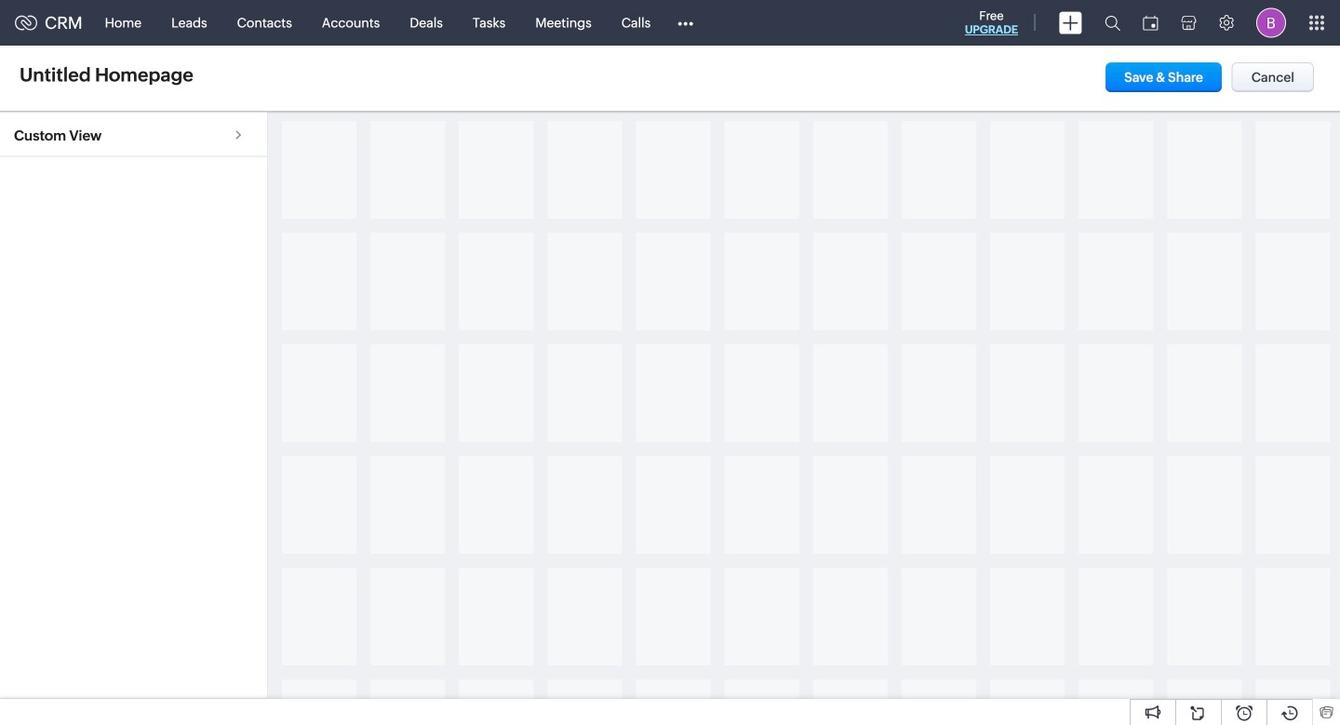 Task type: locate. For each thing, give the bounding box(es) containing it.
profile element
[[1245, 0, 1298, 45]]

create menu element
[[1048, 0, 1094, 45]]

None text field
[[14, 61, 245, 88]]

logo image
[[15, 15, 37, 30]]



Task type: vqa. For each thing, say whether or not it's contained in the screenshot.
The Create Menu icon
yes



Task type: describe. For each thing, give the bounding box(es) containing it.
search element
[[1094, 0, 1132, 46]]

search image
[[1105, 15, 1121, 31]]

profile image
[[1257, 8, 1286, 38]]

create menu image
[[1059, 12, 1083, 34]]

Other Modules field
[[666, 8, 706, 38]]

calendar image
[[1143, 15, 1159, 30]]



